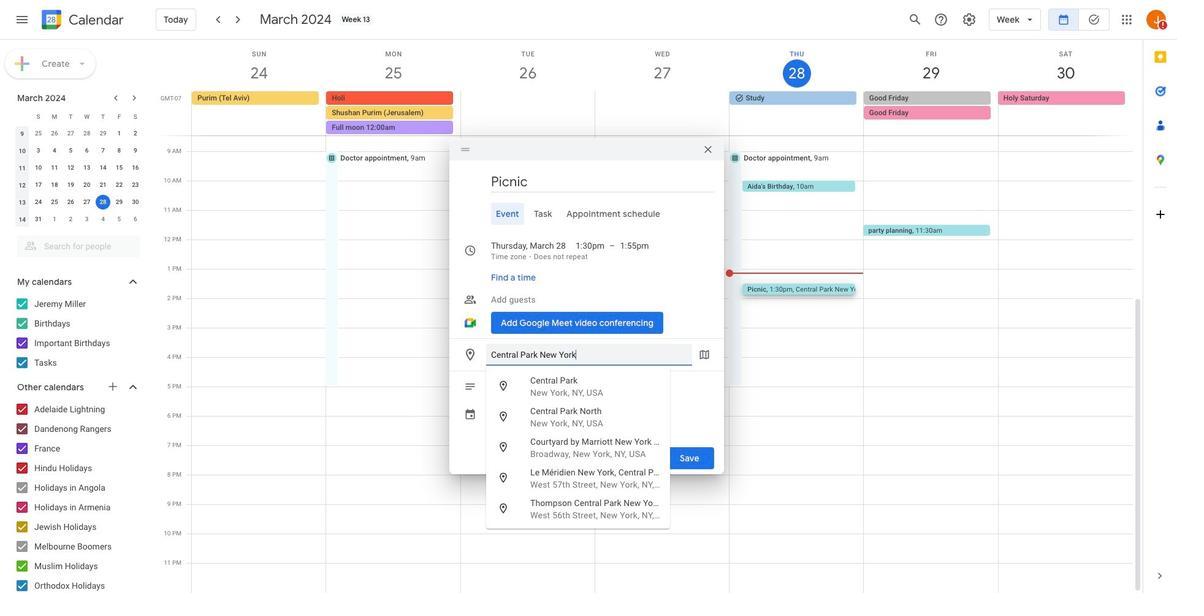 Task type: vqa. For each thing, say whether or not it's contained in the screenshot.
grid
yes



Task type: describe. For each thing, give the bounding box(es) containing it.
5 option from the top
[[486, 489, 670, 524]]

settings menu image
[[962, 12, 977, 27]]

13 element
[[80, 161, 94, 175]]

22 element
[[112, 178, 127, 193]]

18 element
[[47, 178, 62, 193]]

5 element
[[63, 144, 78, 158]]

30 element
[[128, 195, 143, 210]]

12 element
[[63, 161, 78, 175]]

20 element
[[80, 178, 94, 193]]

14 element
[[96, 161, 110, 175]]

cell inside row group
[[95, 194, 111, 211]]

1 element
[[112, 126, 127, 141]]

29 element
[[112, 195, 127, 210]]

4 option from the top
[[486, 458, 670, 493]]

calendar element
[[39, 7, 124, 34]]

9 element
[[128, 144, 143, 158]]

add location list box
[[486, 366, 670, 529]]

april 5 element
[[112, 212, 127, 227]]

1 horizontal spatial tab list
[[1144, 40, 1177, 559]]

april 1 element
[[47, 212, 62, 227]]

february 29 element
[[96, 126, 110, 141]]

Add location text field
[[491, 344, 687, 366]]

Add title text field
[[491, 173, 714, 191]]

25 element
[[47, 195, 62, 210]]

february 28 element
[[80, 126, 94, 141]]

15 element
[[112, 161, 127, 175]]

19 element
[[63, 178, 78, 193]]

april 3 element
[[80, 212, 94, 227]]

april 2 element
[[63, 212, 78, 227]]

april 4 element
[[96, 212, 110, 227]]



Task type: locate. For each thing, give the bounding box(es) containing it.
2 option from the top
[[486, 397, 670, 432]]

28, today element
[[96, 195, 110, 210]]

cell
[[326, 91, 461, 136], [461, 91, 595, 136], [595, 91, 729, 136], [864, 91, 998, 136], [95, 194, 111, 211]]

my calendars list
[[2, 294, 152, 373]]

23 element
[[128, 178, 143, 193]]

april 6 element
[[128, 212, 143, 227]]

10 element
[[31, 161, 46, 175]]

february 26 element
[[47, 126, 62, 141]]

21 element
[[96, 178, 110, 193]]

to element
[[610, 239, 615, 252]]

heading inside "calendar" element
[[66, 13, 124, 27]]

other calendars list
[[2, 400, 152, 594]]

row group inside march 2024 grid
[[14, 125, 144, 228]]

column header
[[14, 108, 30, 125]]

column header inside march 2024 grid
[[14, 108, 30, 125]]

11 element
[[47, 161, 62, 175]]

0 horizontal spatial tab list
[[459, 203, 714, 225]]

add other calendars image
[[107, 381, 119, 393]]

31 element
[[31, 212, 46, 227]]

26 element
[[63, 195, 78, 210]]

february 25 element
[[31, 126, 46, 141]]

1 option from the top
[[486, 366, 670, 401]]

grid
[[157, 40, 1143, 594]]

heading
[[66, 13, 124, 27]]

march 2024 grid
[[12, 108, 144, 228]]

24 element
[[31, 195, 46, 210]]

row
[[186, 91, 1143, 136], [14, 108, 144, 125], [14, 125, 144, 142], [14, 142, 144, 159], [14, 159, 144, 177], [14, 177, 144, 194], [14, 194, 144, 211], [14, 211, 144, 228]]

None search field
[[0, 231, 152, 258]]

6 element
[[80, 144, 94, 158]]

16 element
[[128, 161, 143, 175]]

Search for people text field
[[25, 235, 132, 258]]

4 element
[[47, 144, 62, 158]]

2 element
[[128, 126, 143, 141]]

7 element
[[96, 144, 110, 158]]

3 element
[[31, 144, 46, 158]]

8 element
[[112, 144, 127, 158]]

option
[[486, 366, 670, 401], [486, 397, 670, 432], [486, 427, 670, 463], [486, 458, 670, 493], [486, 489, 670, 524]]

17 element
[[31, 178, 46, 193]]

3 option from the top
[[486, 427, 670, 463]]

main drawer image
[[15, 12, 29, 27]]

february 27 element
[[63, 126, 78, 141]]

row group
[[14, 125, 144, 228]]

27 element
[[80, 195, 94, 210]]

tab list
[[1144, 40, 1177, 559], [459, 203, 714, 225]]



